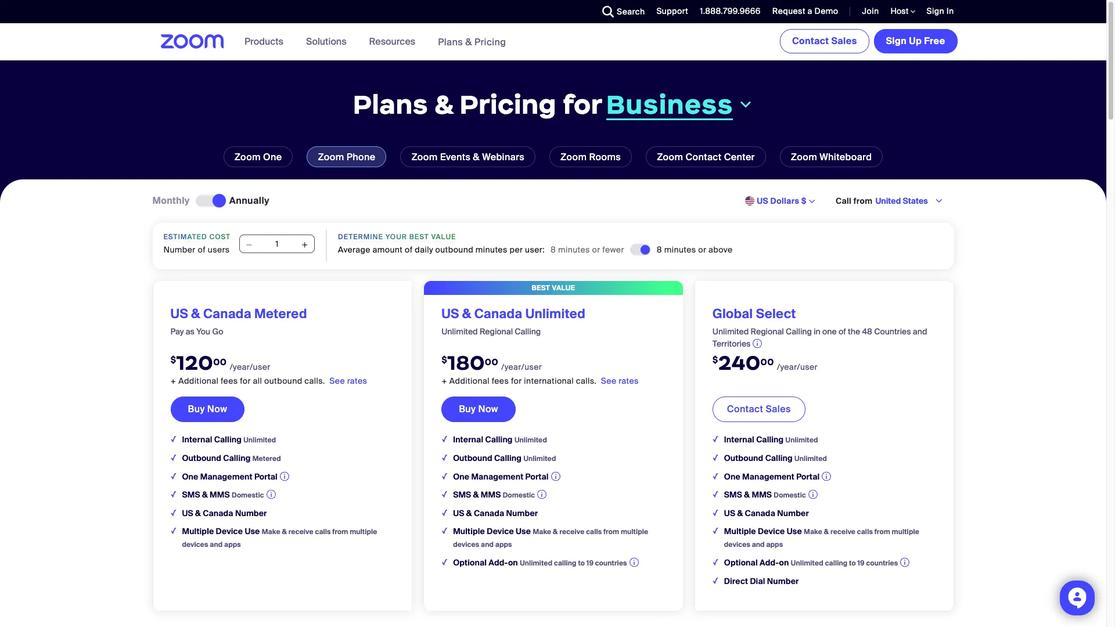 Task type: vqa. For each thing, say whether or not it's contained in the screenshot.


Task type: describe. For each thing, give the bounding box(es) containing it.
of inside unlimited regional calling in one of the 48 countries and territories
[[839, 326, 846, 337]]

& inside the us & canada unlimited unlimited regional calling
[[462, 306, 472, 322]]

users
[[208, 245, 230, 255]]

above
[[709, 245, 733, 255]]

sms for 180
[[453, 490, 471, 500]]

rates inside $ 120 00 /year/user + additional fees for all outbound calls. see rates
[[347, 376, 367, 386]]

devices for 120
[[182, 540, 208, 550]]

one for 240
[[724, 472, 741, 482]]

2 horizontal spatial for
[[563, 88, 603, 121]]

make & receive calls from multiple devices and apps for 180
[[453, 528, 649, 550]]

3 apps from the left
[[767, 540, 783, 550]]

multiple for 120
[[182, 526, 214, 537]]

global
[[713, 306, 753, 322]]

outbound calling unlimited for 240
[[724, 453, 827, 464]]

search button
[[594, 0, 648, 23]]

3 sms & mms domestic from the left
[[724, 490, 806, 500]]

for for 120
[[240, 376, 251, 386]]

internal calling unlimited for 120
[[182, 435, 276, 445]]

$ inside dropdown button
[[802, 196, 807, 207]]

on for 240
[[780, 558, 789, 568]]

plans & pricing for
[[353, 88, 603, 121]]

from for 240
[[875, 528, 891, 537]]

business button
[[606, 87, 754, 121]]

outbound for 120
[[182, 453, 221, 464]]

zoom phone
[[318, 151, 376, 163]]

sms for 120
[[182, 490, 200, 500]]

amount
[[373, 245, 403, 255]]

regional inside unlimited regional calling in one of the 48 countries and territories
[[751, 326, 784, 337]]

& inside us & canada metered pay as you go
[[191, 306, 200, 322]]

3 sms from the left
[[724, 490, 743, 500]]

for for 180
[[511, 376, 522, 386]]

us dollars $ button
[[757, 195, 807, 207]]

zoom for zoom contact center
[[657, 151, 683, 163]]

now for 120
[[207, 403, 227, 415]]

fees for 120
[[221, 376, 238, 386]]

or for fewer
[[592, 245, 601, 255]]

canada for 120
[[203, 508, 233, 519]]

zoom rooms
[[561, 151, 621, 163]]

buy now for 180
[[459, 403, 498, 415]]

annually
[[229, 195, 270, 207]]

contact sales inside the meetings navigation
[[793, 35, 857, 47]]

3 use from the left
[[787, 526, 802, 537]]

countries for /year/user
[[595, 559, 627, 568]]

19 for /year/user
[[587, 559, 594, 568]]

$ 240 00 /year/user
[[713, 350, 818, 376]]

$240 per year per user element
[[713, 350, 936, 376]]

8 minutes or above
[[657, 245, 733, 255]]

estimated cost number of users
[[164, 232, 231, 255]]

canada inside us & canada metered pay as you go
[[203, 306, 252, 322]]

180
[[448, 350, 485, 376]]

cost
[[209, 232, 231, 242]]

240
[[719, 350, 761, 376]]

$ for 180
[[442, 354, 448, 365]]

daily
[[415, 245, 433, 255]]

solutions
[[306, 35, 347, 48]]

direct
[[724, 576, 748, 587]]

one for 180
[[453, 472, 470, 482]]

1 vertical spatial contact sales link
[[713, 397, 806, 422]]

1.888.799.9666
[[700, 6, 761, 16]]

zoom one
[[235, 151, 282, 163]]

2 vertical spatial contact
[[727, 403, 764, 415]]

0 vertical spatial value
[[431, 232, 456, 242]]

sales inside the meetings navigation
[[832, 35, 857, 47]]

canada inside the us & canada unlimited unlimited regional calling
[[475, 306, 523, 322]]

number for 180
[[506, 508, 538, 519]]

see inside $ 120 00 /year/user + additional fees for all outbound calls. see rates
[[330, 376, 345, 386]]

number for 240
[[778, 508, 809, 519]]

3 multiple from the left
[[892, 528, 920, 537]]

+ for 180
[[442, 376, 447, 386]]

you
[[197, 326, 210, 337]]

contact sales inside main content
[[727, 403, 791, 415]]

120
[[176, 350, 213, 376]]

rooms
[[589, 151, 621, 163]]

multiple for 120
[[350, 528, 377, 537]]

additional for 180
[[450, 376, 490, 386]]

join
[[863, 6, 879, 16]]

select
[[756, 306, 796, 322]]

direct dial number
[[724, 576, 799, 587]]

your
[[386, 232, 407, 242]]

unlimited regional calling in one of the 48 countries and territories
[[713, 326, 928, 349]]

buy now link for 180
[[442, 397, 516, 422]]

optional add-on unlimited calling to 19 countries for /year/user
[[453, 558, 627, 568]]

determine your best value
[[338, 232, 456, 242]]

one inside "tabs of zoom services" 'tab list'
[[263, 151, 282, 163]]

one
[[823, 326, 837, 337]]

determine
[[338, 232, 383, 242]]

a
[[808, 6, 813, 16]]

us & canada number for 120
[[182, 508, 267, 519]]

number inside estimated cost number of users
[[164, 245, 196, 255]]

see inside $ 180 00 /year/user + additional fees for international calls. see rates
[[601, 376, 617, 386]]

pay
[[171, 326, 184, 337]]

monthly
[[153, 195, 190, 207]]

products button
[[245, 23, 289, 60]]

zoom whiteboard
[[791, 151, 872, 163]]

3 outbound from the left
[[724, 453, 764, 464]]

meetings navigation
[[778, 23, 960, 56]]

contact inside the meetings navigation
[[793, 35, 829, 47]]

call
[[836, 196, 852, 207]]

3 multiple device use from the left
[[724, 526, 804, 537]]

/year/user for 180
[[501, 362, 542, 372]]

1 horizontal spatial best
[[532, 283, 551, 293]]

contact sales link inside the meetings navigation
[[780, 29, 870, 53]]

webinars
[[482, 151, 525, 163]]

demo
[[815, 6, 839, 16]]

events
[[440, 151, 471, 163]]

global select
[[713, 306, 796, 322]]

1 horizontal spatial value
[[552, 283, 575, 293]]

metered inside outbound calling metered
[[253, 454, 281, 464]]

as
[[186, 326, 195, 337]]

3 make from the left
[[804, 528, 823, 537]]

8 for 8 minutes or fewer
[[551, 245, 556, 255]]

fewer
[[603, 245, 624, 255]]

solutions button
[[306, 23, 352, 60]]

$ 180 00 /year/user + additional fees for international calls. see rates
[[442, 350, 639, 386]]

optional for 180
[[453, 558, 487, 568]]

join link up the meetings navigation
[[863, 6, 879, 16]]

estimated
[[164, 232, 207, 242]]

8 minutes or fewer
[[551, 245, 624, 255]]

request a demo
[[773, 6, 839, 16]]

calling for /year/user
[[554, 559, 577, 568]]

user:
[[525, 245, 545, 255]]

one management portal for 120
[[182, 472, 278, 482]]

1 horizontal spatial of
[[405, 245, 413, 255]]

zoom for zoom whiteboard
[[791, 151, 818, 163]]

plans & pricing
[[438, 36, 506, 48]]

3 make & receive calls from multiple devices and apps from the left
[[724, 528, 920, 550]]

00 for 180
[[485, 357, 499, 368]]

$180 per year per user element
[[442, 350, 666, 376]]

internal for 180
[[453, 435, 484, 445]]

or for above
[[699, 245, 707, 255]]

the
[[848, 326, 861, 337]]

sign up free button
[[874, 29, 958, 53]]

3 internal from the left
[[724, 435, 755, 445]]

one management portal for 180
[[453, 472, 549, 482]]

rates inside $ 180 00 /year/user + additional fees for international calls. see rates
[[619, 376, 639, 386]]

& inside product information "navigation"
[[466, 36, 472, 48]]

outbound inside $ 120 00 /year/user + additional fees for all outbound calls. see rates
[[264, 376, 302, 386]]

outbound for 180
[[453, 453, 493, 464]]

host
[[891, 6, 911, 16]]

us & canada number for 180
[[453, 508, 538, 519]]

3 calls from the left
[[858, 528, 873, 537]]

multiple device use for 120
[[182, 526, 262, 537]]

average amount of daily outbound minutes per user:8 minutes or above element
[[657, 244, 733, 256]]

sales inside main content
[[766, 403, 791, 415]]

$ for 120
[[171, 354, 176, 365]]

average amount of daily outbound minutes per user:
[[338, 245, 545, 255]]

us inside dropdown button
[[757, 196, 769, 207]]

3 mms from the left
[[752, 490, 772, 500]]

in
[[814, 326, 821, 337]]

add- for 180
[[489, 558, 508, 568]]

mms for 120
[[210, 490, 230, 500]]

optional for 240
[[724, 558, 758, 568]]

apps for 180
[[495, 540, 512, 550]]

now for 180
[[478, 403, 498, 415]]

zoom for zoom phone
[[318, 151, 344, 163]]

sign up free
[[886, 35, 946, 47]]

all
[[253, 376, 262, 386]]

3 portal from the left
[[797, 472, 820, 482]]

sms & mms domestic for 180
[[453, 490, 535, 500]]

add- for 240
[[760, 558, 780, 568]]

calls for 120
[[315, 528, 331, 537]]

number of users: 1 element
[[239, 235, 315, 255]]

us & canada metered pay as you go
[[171, 306, 307, 337]]

support
[[657, 6, 689, 16]]

optional add-on unlimited calling to 19 countries for 240
[[724, 558, 898, 568]]

up
[[909, 35, 922, 47]]

calls. inside $ 180 00 /year/user + additional fees for international calls. see rates
[[576, 376, 597, 386]]



Task type: locate. For each thing, give the bounding box(es) containing it.
0 horizontal spatial optional add-on unlimited calling to 19 countries
[[453, 558, 627, 568]]

metered inside us & canada metered pay as you go
[[255, 306, 307, 322]]

2 device from the left
[[487, 526, 514, 537]]

contact sales link down $ 240 00 /year/user on the bottom
[[713, 397, 806, 422]]

calling for 240
[[825, 559, 848, 568]]

metered
[[255, 306, 307, 322], [253, 454, 281, 464]]

1 multiple from the left
[[182, 526, 214, 537]]

unlimited inside unlimited regional calling in one of the 48 countries and territories
[[713, 326, 749, 337]]

/year/user inside $ 120 00 /year/user + additional fees for all outbound calls. see rates
[[230, 362, 271, 372]]

2 rates from the left
[[619, 376, 639, 386]]

pricing for plans & pricing for
[[460, 88, 557, 121]]

1 horizontal spatial outbound
[[453, 453, 493, 464]]

2 portal from the left
[[526, 472, 549, 482]]

buy now link for 120
[[171, 397, 245, 422]]

receive for 180
[[560, 528, 585, 537]]

0 horizontal spatial countries
[[595, 559, 627, 568]]

1 to from the left
[[578, 559, 585, 568]]

2 /year/user from the left
[[501, 362, 542, 372]]

see rates link
[[330, 376, 367, 386], [601, 376, 639, 386]]

0 horizontal spatial calls.
[[305, 376, 325, 386]]

management for 120
[[200, 472, 253, 482]]

1 regional from the left
[[480, 326, 513, 337]]

sales down $ 240 00 /year/user on the bottom
[[766, 403, 791, 415]]

make
[[262, 528, 280, 537], [533, 528, 552, 537], [804, 528, 823, 537]]

apps for 120
[[224, 540, 241, 550]]

0 horizontal spatial multiple device use
[[182, 526, 262, 537]]

0 horizontal spatial outbound
[[264, 376, 302, 386]]

buy now link down 180
[[442, 397, 516, 422]]

undefined 1 increase image
[[301, 240, 309, 251]]

3 management from the left
[[743, 472, 795, 482]]

48
[[863, 326, 873, 337]]

multiple device use for 180
[[453, 526, 533, 537]]

zoom left the events
[[412, 151, 438, 163]]

make for 180
[[533, 528, 552, 537]]

zoom left the phone
[[318, 151, 344, 163]]

1 horizontal spatial multiple
[[453, 526, 485, 537]]

outbound calling unlimited for 180
[[453, 453, 556, 464]]

2 horizontal spatial one management portal
[[724, 472, 820, 482]]

request
[[773, 6, 806, 16]]

1 horizontal spatial 19
[[858, 559, 865, 568]]

calls.
[[305, 376, 325, 386], [576, 376, 597, 386]]

device for 180
[[487, 526, 514, 537]]

fees inside $ 120 00 /year/user + additional fees for all outbound calls. see rates
[[221, 376, 238, 386]]

contact down a
[[793, 35, 829, 47]]

0 vertical spatial outbound
[[436, 245, 474, 255]]

1 additional from the left
[[178, 376, 219, 386]]

make & receive calls from multiple devices and apps for 120
[[182, 528, 377, 550]]

1 receive from the left
[[289, 528, 314, 537]]

one for 120
[[182, 472, 198, 482]]

00 down go at the bottom of page
[[213, 357, 227, 368]]

canada
[[203, 306, 252, 322], [475, 306, 523, 322], [203, 508, 233, 519], [474, 508, 505, 519], [745, 508, 776, 519]]

multiple for 180
[[621, 528, 649, 537]]

$ for 240
[[713, 354, 719, 365]]

to for /year/user
[[578, 559, 585, 568]]

outbound calling metered
[[182, 453, 281, 464]]

use for 180
[[516, 526, 531, 537]]

additional inside $ 180 00 /year/user + additional fees for international calls. see rates
[[450, 376, 490, 386]]

for inside $ 120 00 /year/user + additional fees for all outbound calls. see rates
[[240, 376, 251, 386]]

2 use from the left
[[516, 526, 531, 537]]

1 devices from the left
[[182, 540, 208, 550]]

00 inside $ 120 00 /year/user + additional fees for all outbound calls. see rates
[[213, 357, 227, 368]]

1 sms & mms domestic from the left
[[182, 490, 264, 500]]

number for 120
[[235, 508, 267, 519]]

4 zoom from the left
[[561, 151, 587, 163]]

and inside unlimited regional calling in one of the 48 countries and territories
[[913, 326, 928, 337]]

1 vertical spatial value
[[552, 283, 575, 293]]

2 buy from the left
[[459, 403, 476, 415]]

2 horizontal spatial multiple
[[892, 528, 920, 537]]

1 now from the left
[[207, 403, 227, 415]]

make for 120
[[262, 528, 280, 537]]

+ left '120'
[[171, 376, 176, 386]]

request a demo link
[[764, 0, 842, 23], [773, 6, 839, 16]]

per
[[510, 245, 523, 255]]

contact left 'center'
[[686, 151, 722, 163]]

of left the
[[839, 326, 846, 337]]

1 horizontal spatial sms
[[453, 490, 471, 500]]

2 see from the left
[[601, 376, 617, 386]]

0 horizontal spatial or
[[592, 245, 601, 255]]

international
[[524, 376, 574, 386]]

2 + from the left
[[442, 376, 447, 386]]

internal calling unlimited for 180
[[453, 435, 547, 445]]

0 horizontal spatial additional
[[178, 376, 219, 386]]

5 zoom from the left
[[657, 151, 683, 163]]

2 one management portal from the left
[[453, 472, 549, 482]]

plans for plans & pricing for
[[353, 88, 428, 121]]

2 outbound calling unlimited from the left
[[724, 453, 827, 464]]

value
[[431, 232, 456, 242], [552, 283, 575, 293]]

00 down select
[[761, 357, 774, 368]]

1 horizontal spatial domestic
[[503, 491, 535, 500]]

2 make & receive calls from multiple devices and apps from the left
[[453, 528, 649, 550]]

0 vertical spatial sign
[[927, 6, 945, 16]]

plans inside main content
[[353, 88, 428, 121]]

minutes for 8 minutes or fewer
[[558, 245, 590, 255]]

1 horizontal spatial sms & mms domestic
[[453, 490, 535, 500]]

from for 180
[[604, 528, 619, 537]]

8 for 8 minutes or above
[[657, 245, 662, 255]]

3 receive from the left
[[831, 528, 856, 537]]

1 vertical spatial contact sales
[[727, 403, 791, 415]]

1 horizontal spatial additional
[[450, 376, 490, 386]]

2 horizontal spatial internal calling unlimited
[[724, 435, 818, 445]]

and for 240
[[752, 540, 765, 550]]

2 to from the left
[[850, 559, 856, 568]]

$ 120 00 /year/user + additional fees for all outbound calls. see rates
[[171, 350, 367, 386]]

2 buy now from the left
[[459, 403, 498, 415]]

2 buy now link from the left
[[442, 397, 516, 422]]

sales
[[832, 35, 857, 47], [766, 403, 791, 415]]

down image
[[738, 98, 754, 112]]

calls for 180
[[586, 528, 602, 537]]

0 horizontal spatial us & canada number
[[182, 508, 267, 519]]

3 device from the left
[[758, 526, 785, 537]]

0 horizontal spatial make
[[262, 528, 280, 537]]

1 horizontal spatial receive
[[560, 528, 585, 537]]

contact down 240 on the bottom right of page
[[727, 403, 764, 415]]

on for 180
[[508, 558, 518, 568]]

1 internal from the left
[[182, 435, 212, 445]]

main content containing business
[[0, 23, 1107, 628]]

pricing inside main content
[[460, 88, 557, 121]]

from for 120
[[333, 528, 348, 537]]

go
[[212, 326, 223, 337]]

2 19 from the left
[[858, 559, 865, 568]]

0 horizontal spatial multiple
[[350, 528, 377, 537]]

19
[[587, 559, 594, 568], [858, 559, 865, 568]]

see rates link for 180
[[601, 376, 639, 386]]

countries for 240
[[867, 559, 898, 568]]

1 on from the left
[[508, 558, 518, 568]]

1 horizontal spatial make
[[533, 528, 552, 537]]

/year/user up "international"
[[501, 362, 542, 372]]

buy now for 120
[[188, 403, 227, 415]]

0 horizontal spatial internal
[[182, 435, 212, 445]]

1 rates from the left
[[347, 376, 367, 386]]

2 apps from the left
[[495, 540, 512, 550]]

1 multiple device use from the left
[[182, 526, 262, 537]]

2 horizontal spatial of
[[839, 326, 846, 337]]

and for 120
[[210, 540, 223, 550]]

sign in link
[[918, 0, 960, 23], [927, 6, 954, 16]]

1 horizontal spatial outbound
[[436, 245, 474, 255]]

2 optional add-on unlimited calling to 19 countries from the left
[[724, 558, 898, 568]]

2 regional from the left
[[751, 326, 784, 337]]

devices for 180
[[453, 540, 479, 550]]

for up zoom rooms
[[563, 88, 603, 121]]

show options image
[[808, 197, 817, 207]]

in
[[947, 6, 954, 16]]

calls. right "international"
[[576, 376, 597, 386]]

buy for 180
[[459, 403, 476, 415]]

resources button
[[369, 23, 421, 60]]

plans for plans & pricing
[[438, 36, 463, 48]]

dial
[[750, 576, 766, 587]]

1 horizontal spatial sign
[[927, 6, 945, 16]]

1 optional add-on unlimited calling to 19 countries from the left
[[453, 558, 627, 568]]

pricing
[[475, 36, 506, 48], [460, 88, 557, 121]]

additional inside $ 120 00 /year/user + additional fees for all outbound calls. see rates
[[178, 376, 219, 386]]

minutes left per
[[476, 245, 508, 255]]

+ inside $ 180 00 /year/user + additional fees for international calls. see rates
[[442, 376, 447, 386]]

/year/user down unlimited regional calling in one of the 48 countries and territories
[[777, 362, 818, 372]]

sms & mms domestic
[[182, 490, 264, 500], [453, 490, 535, 500], [724, 490, 806, 500]]

3 us & canada number from the left
[[724, 508, 809, 519]]

number
[[164, 245, 196, 255], [235, 508, 267, 519], [506, 508, 538, 519], [778, 508, 809, 519], [767, 576, 799, 587]]

banner containing contact sales
[[147, 23, 960, 61]]

zoom down "business"
[[657, 151, 683, 163]]

2 minutes from the left
[[558, 245, 590, 255]]

0 horizontal spatial minutes
[[476, 245, 508, 255]]

1 horizontal spatial 00
[[485, 357, 499, 368]]

1 multiple from the left
[[350, 528, 377, 537]]

calling
[[554, 559, 577, 568], [825, 559, 848, 568]]

show options image
[[935, 197, 944, 206]]

3 domestic from the left
[[774, 491, 806, 500]]

outbound
[[182, 453, 221, 464], [453, 453, 493, 464], [724, 453, 764, 464]]

resources
[[369, 35, 416, 48]]

best down user:
[[532, 283, 551, 293]]

2 internal from the left
[[453, 435, 484, 445]]

minutes for 8 minutes or above
[[665, 245, 696, 255]]

join link left host
[[854, 0, 882, 23]]

2 or from the left
[[699, 245, 707, 255]]

/year/user inside $ 240 00 /year/user
[[777, 362, 818, 372]]

$ inside $ 240 00 /year/user
[[713, 354, 719, 365]]

1 horizontal spatial multiple device use
[[453, 526, 533, 537]]

2 sms from the left
[[453, 490, 471, 500]]

1 horizontal spatial outbound calling unlimited
[[724, 453, 827, 464]]

2 receive from the left
[[560, 528, 585, 537]]

1 vertical spatial metered
[[253, 454, 281, 464]]

zoom
[[235, 151, 261, 163], [318, 151, 344, 163], [412, 151, 438, 163], [561, 151, 587, 163], [657, 151, 683, 163], [791, 151, 818, 163]]

1 horizontal spatial devices
[[453, 540, 479, 550]]

0 horizontal spatial of
[[198, 245, 206, 255]]

add-
[[489, 558, 508, 568], [760, 558, 780, 568]]

2 horizontal spatial calls
[[858, 528, 873, 537]]

1 use from the left
[[245, 526, 260, 537]]

3 multiple from the left
[[724, 526, 756, 537]]

zoom for zoom one
[[235, 151, 261, 163]]

1 management from the left
[[200, 472, 253, 482]]

device for 120
[[216, 526, 243, 537]]

0 horizontal spatial multiple
[[182, 526, 214, 537]]

calling inside the us & canada unlimited unlimited regional calling
[[515, 326, 541, 337]]

best value
[[532, 283, 575, 293]]

main content
[[0, 23, 1107, 628]]

tabs of zoom services tab list
[[17, 146, 1089, 167]]

$120 per year per user element
[[171, 350, 395, 376]]

territories
[[713, 339, 751, 349]]

calls. right all at the bottom
[[305, 376, 325, 386]]

$
[[802, 196, 807, 207], [171, 354, 176, 365], [442, 354, 448, 365], [713, 354, 719, 365]]

product information navigation
[[236, 23, 515, 61]]

0 horizontal spatial buy now
[[188, 403, 227, 415]]

0 horizontal spatial internal calling unlimited
[[182, 435, 276, 445]]

3 minutes from the left
[[665, 245, 696, 255]]

fees inside $ 180 00 /year/user + additional fees for international calls. see rates
[[492, 376, 509, 386]]

of left daily
[[405, 245, 413, 255]]

1.888.799.9666 button
[[692, 0, 764, 23], [700, 6, 761, 16]]

buy down 180
[[459, 403, 476, 415]]

us inside the us & canada unlimited unlimited regional calling
[[442, 306, 459, 322]]

1 + from the left
[[171, 376, 176, 386]]

/year/user for 120
[[230, 362, 271, 372]]

for inside $ 180 00 /year/user + additional fees for international calls. see rates
[[511, 376, 522, 386]]

1 horizontal spatial mms
[[481, 490, 501, 500]]

2 countries from the left
[[867, 559, 898, 568]]

zoom for zoom events & webinars
[[412, 151, 438, 163]]

regional
[[480, 326, 513, 337], [751, 326, 784, 337]]

whiteboard
[[820, 151, 872, 163]]

1 vertical spatial pricing
[[460, 88, 557, 121]]

2 calls. from the left
[[576, 376, 597, 386]]

1 horizontal spatial use
[[516, 526, 531, 537]]

0 horizontal spatial contact
[[686, 151, 722, 163]]

receive for 120
[[289, 528, 314, 537]]

1 sms from the left
[[182, 490, 200, 500]]

0 horizontal spatial value
[[431, 232, 456, 242]]

2 horizontal spatial use
[[787, 526, 802, 537]]

use for 120
[[245, 526, 260, 537]]

8 right user:
[[551, 245, 556, 255]]

multiple
[[350, 528, 377, 537], [621, 528, 649, 537], [892, 528, 920, 537]]

2 now from the left
[[478, 403, 498, 415]]

2 outbound from the left
[[453, 453, 493, 464]]

2 fees from the left
[[492, 376, 509, 386]]

1 add- from the left
[[489, 558, 508, 568]]

2 horizontal spatial receive
[[831, 528, 856, 537]]

1 device from the left
[[216, 526, 243, 537]]

zoom logo image
[[161, 34, 224, 49]]

2 domestic from the left
[[503, 491, 535, 500]]

0 horizontal spatial use
[[245, 526, 260, 537]]

1 horizontal spatial 8
[[657, 245, 662, 255]]

fees for 180
[[492, 376, 509, 386]]

sign left the up
[[886, 35, 907, 47]]

1 horizontal spatial calling
[[825, 559, 848, 568]]

2 optional from the left
[[724, 558, 758, 568]]

buy now link
[[171, 397, 245, 422], [442, 397, 516, 422]]

or left fewer
[[592, 245, 601, 255]]

3 zoom from the left
[[412, 151, 438, 163]]

2 horizontal spatial us & canada number
[[724, 508, 809, 519]]

multiple for 180
[[453, 526, 485, 537]]

contact inside "tabs of zoom services" 'tab list'
[[686, 151, 722, 163]]

0 horizontal spatial 00
[[213, 357, 227, 368]]

optional add-on unlimited calling to 19 countries
[[453, 558, 627, 568], [724, 558, 898, 568]]

1 horizontal spatial /year/user
[[501, 362, 542, 372]]

1 horizontal spatial rates
[[619, 376, 639, 386]]

domestic
[[232, 491, 264, 500], [503, 491, 535, 500], [774, 491, 806, 500]]

2 horizontal spatial make & receive calls from multiple devices and apps
[[724, 528, 920, 550]]

one
[[263, 151, 282, 163], [182, 472, 198, 482], [453, 472, 470, 482], [724, 472, 741, 482]]

zoom left whiteboard
[[791, 151, 818, 163]]

phone
[[347, 151, 376, 163]]

minutes left the above
[[665, 245, 696, 255]]

host button
[[891, 6, 915, 17]]

buy now down 180
[[459, 403, 498, 415]]

pricing inside product information "navigation"
[[475, 36, 506, 48]]

3 one management portal from the left
[[724, 472, 820, 482]]

domestic for 180
[[503, 491, 535, 500]]

/year/user inside $ 180 00 /year/user + additional fees for international calls. see rates
[[501, 362, 542, 372]]

us & canada unlimited unlimited regional calling
[[442, 306, 586, 337]]

2 multiple from the left
[[621, 528, 649, 537]]

now
[[207, 403, 227, 415], [478, 403, 498, 415]]

buy for 120
[[188, 403, 205, 415]]

rates
[[347, 376, 367, 386], [619, 376, 639, 386]]

now down 180
[[478, 403, 498, 415]]

and for 180
[[481, 540, 494, 550]]

Country/Region text field
[[875, 195, 934, 207]]

1 make from the left
[[262, 528, 280, 537]]

2 horizontal spatial make
[[804, 528, 823, 537]]

6 zoom from the left
[[791, 151, 818, 163]]

1 horizontal spatial multiple
[[621, 528, 649, 537]]

8 right fewer
[[657, 245, 662, 255]]

1 horizontal spatial sales
[[832, 35, 857, 47]]

0 vertical spatial pricing
[[475, 36, 506, 48]]

optional
[[453, 558, 487, 568], [724, 558, 758, 568]]

average amount of daily outbound minutes per user:8 minutes or fewer element
[[551, 244, 624, 256]]

sms & mms domestic for 120
[[182, 490, 264, 500]]

2 horizontal spatial mms
[[752, 490, 772, 500]]

+ for 120
[[171, 376, 176, 386]]

additional for 120
[[178, 376, 219, 386]]

2 devices from the left
[[453, 540, 479, 550]]

3 devices from the left
[[724, 540, 751, 550]]

2 additional from the left
[[450, 376, 490, 386]]

0 horizontal spatial receive
[[289, 528, 314, 537]]

1 horizontal spatial on
[[780, 558, 789, 568]]

zoom events & webinars
[[412, 151, 525, 163]]

buy down '120'
[[188, 403, 205, 415]]

countries
[[595, 559, 627, 568], [867, 559, 898, 568]]

sign left in
[[927, 6, 945, 16]]

undefined 1 decrease image
[[245, 240, 253, 251]]

zoom up annually
[[235, 151, 261, 163]]

0 horizontal spatial sign
[[886, 35, 907, 47]]

2 see rates link from the left
[[601, 376, 639, 386]]

1 00 from the left
[[213, 357, 227, 368]]

1 horizontal spatial +
[[442, 376, 447, 386]]

1 see from the left
[[330, 376, 345, 386]]

3 00 from the left
[[761, 357, 774, 368]]

minutes inside average amount of daily outbound minutes per user:8 minutes or fewer element
[[558, 245, 590, 255]]

plans & pricing link
[[438, 36, 506, 48], [438, 36, 506, 48]]

portal for 180
[[526, 472, 549, 482]]

search
[[617, 6, 645, 17]]

1 horizontal spatial contact
[[727, 403, 764, 415]]

00 inside $ 240 00 /year/user
[[761, 357, 774, 368]]

fees right 180
[[492, 376, 509, 386]]

now up outbound calling metered
[[207, 403, 227, 415]]

1 horizontal spatial internal calling unlimited
[[453, 435, 547, 445]]

& inside "tabs of zoom services" 'tab list'
[[473, 151, 480, 163]]

see rates link for 120
[[330, 376, 367, 386]]

fees left all at the bottom
[[221, 376, 238, 386]]

00 for 120
[[213, 357, 227, 368]]

of left users
[[198, 245, 206, 255]]

sign for sign up free
[[886, 35, 907, 47]]

0 horizontal spatial domestic
[[232, 491, 264, 500]]

domestic for 120
[[232, 491, 264, 500]]

average
[[338, 245, 371, 255]]

regional up 180
[[480, 326, 513, 337]]

1 fees from the left
[[221, 376, 238, 386]]

canada for 240
[[745, 508, 776, 519]]

support link
[[648, 0, 692, 23], [657, 6, 689, 16]]

3 /year/user from the left
[[777, 362, 818, 372]]

+ left 180
[[442, 376, 447, 386]]

2 horizontal spatial device
[[758, 526, 785, 537]]

calls. inside $ 120 00 /year/user + additional fees for all outbound calls. see rates
[[305, 376, 325, 386]]

1 buy now from the left
[[188, 403, 227, 415]]

1 buy now link from the left
[[171, 397, 245, 422]]

2 multiple device use from the left
[[453, 526, 533, 537]]

0 horizontal spatial outbound calling unlimited
[[453, 453, 556, 464]]

1 vertical spatial best
[[532, 283, 551, 293]]

0 horizontal spatial for
[[240, 376, 251, 386]]

+ inside $ 120 00 /year/user + additional fees for all outbound calls. see rates
[[171, 376, 176, 386]]

unlimited
[[526, 306, 586, 322], [442, 326, 478, 337], [713, 326, 749, 337], [244, 436, 276, 445], [515, 436, 547, 445], [786, 436, 818, 445], [524, 454, 556, 464], [795, 454, 827, 464], [520, 559, 553, 568], [791, 559, 824, 568]]

buy
[[188, 403, 205, 415], [459, 403, 476, 415]]

1 or from the left
[[592, 245, 601, 255]]

$ inside $ 120 00 /year/user + additional fees for all outbound calls. see rates
[[171, 354, 176, 365]]

$ inside $ 180 00 /year/user + additional fees for international calls. see rates
[[442, 354, 448, 365]]

0 horizontal spatial 19
[[587, 559, 594, 568]]

0 horizontal spatial +
[[171, 376, 176, 386]]

1 horizontal spatial see
[[601, 376, 617, 386]]

2 horizontal spatial /year/user
[[777, 362, 818, 372]]

2 calls from the left
[[586, 528, 602, 537]]

1 outbound from the left
[[182, 453, 221, 464]]

best up daily
[[410, 232, 429, 242]]

2 horizontal spatial sms
[[724, 490, 743, 500]]

minutes inside the average amount of daily outbound minutes per user:8 minutes or above element
[[665, 245, 696, 255]]

1 us & canada number from the left
[[182, 508, 267, 519]]

regional inside the us & canada unlimited unlimited regional calling
[[480, 326, 513, 337]]

1 horizontal spatial fees
[[492, 376, 509, 386]]

free
[[925, 35, 946, 47]]

1 horizontal spatial see rates link
[[601, 376, 639, 386]]

0 horizontal spatial apps
[[224, 540, 241, 550]]

plans inside product information "navigation"
[[438, 36, 463, 48]]

0 horizontal spatial sales
[[766, 403, 791, 415]]

/year/user up all at the bottom
[[230, 362, 271, 372]]

1 one management portal from the left
[[182, 472, 278, 482]]

00
[[213, 357, 227, 368], [485, 357, 499, 368], [761, 357, 774, 368]]

sign in
[[927, 6, 954, 16]]

regional down select
[[751, 326, 784, 337]]

zoom left 'rooms'
[[561, 151, 587, 163]]

for
[[563, 88, 603, 121], [240, 376, 251, 386], [511, 376, 522, 386]]

1 buy from the left
[[188, 403, 205, 415]]

sign for sign in
[[927, 6, 945, 16]]

2 management from the left
[[471, 472, 524, 482]]

0 vertical spatial best
[[410, 232, 429, 242]]

00 down the us & canada unlimited unlimited regional calling
[[485, 357, 499, 368]]

calling inside unlimited regional calling in one of the 48 countries and territories
[[786, 326, 812, 337]]

of inside estimated cost number of users
[[198, 245, 206, 255]]

contact sales
[[793, 35, 857, 47], [727, 403, 791, 415]]

1 horizontal spatial or
[[699, 245, 707, 255]]

1 vertical spatial contact
[[686, 151, 722, 163]]

1 minutes from the left
[[476, 245, 508, 255]]

3 internal calling unlimited from the left
[[724, 435, 818, 445]]

contact sales down demo
[[793, 35, 857, 47]]

value down average amount of daily outbound minutes per user:8 minutes or fewer element
[[552, 283, 575, 293]]

2 calling from the left
[[825, 559, 848, 568]]

1 calls. from the left
[[305, 376, 325, 386]]

plans
[[438, 36, 463, 48], [353, 88, 428, 121]]

0 horizontal spatial contact sales
[[727, 403, 791, 415]]

0 horizontal spatial device
[[216, 526, 243, 537]]

mms for 180
[[481, 490, 501, 500]]

1 horizontal spatial contact sales
[[793, 35, 857, 47]]

device
[[216, 526, 243, 537], [487, 526, 514, 537], [758, 526, 785, 537]]

us dollars $
[[757, 196, 807, 207]]

banner
[[147, 23, 960, 61]]

0 horizontal spatial buy
[[188, 403, 205, 415]]

outbound right all at the bottom
[[264, 376, 302, 386]]

value up average amount of daily outbound minutes per user:
[[431, 232, 456, 242]]

0 vertical spatial contact sales link
[[780, 29, 870, 53]]

0 horizontal spatial rates
[[347, 376, 367, 386]]

1 calls from the left
[[315, 528, 331, 537]]

and
[[913, 326, 928, 337], [210, 540, 223, 550], [481, 540, 494, 550], [752, 540, 765, 550]]

0 horizontal spatial see
[[330, 376, 345, 386]]

buy now down '120'
[[188, 403, 227, 415]]

19 for 240
[[858, 559, 865, 568]]

contact sales down $ 240 00 /year/user on the bottom
[[727, 403, 791, 415]]

1 horizontal spatial buy now
[[459, 403, 498, 415]]

zoom for zoom rooms
[[561, 151, 587, 163]]

center
[[724, 151, 755, 163]]

dollars
[[771, 196, 800, 207]]

us
[[757, 196, 769, 207], [171, 306, 188, 322], [442, 306, 459, 322], [182, 508, 193, 519], [453, 508, 465, 519], [724, 508, 736, 519]]

countries
[[875, 326, 911, 337]]

products
[[245, 35, 283, 48]]

2 us & canada number from the left
[[453, 508, 538, 519]]

minutes right user:
[[558, 245, 590, 255]]

or left the above
[[699, 245, 707, 255]]

2 mms from the left
[[481, 490, 501, 500]]

outbound right daily
[[436, 245, 474, 255]]

for left "international"
[[511, 376, 522, 386]]

from
[[854, 196, 873, 207], [333, 528, 348, 537], [604, 528, 619, 537], [875, 528, 891, 537]]

1 make & receive calls from multiple devices and apps from the left
[[182, 528, 377, 550]]

for left all at the bottom
[[240, 376, 251, 386]]

1 outbound calling unlimited from the left
[[453, 453, 556, 464]]

1 vertical spatial plans
[[353, 88, 428, 121]]

contact sales link down demo
[[780, 29, 870, 53]]

1 horizontal spatial buy now link
[[442, 397, 516, 422]]

business
[[606, 87, 734, 121]]

1 vertical spatial sign
[[886, 35, 907, 47]]

2 horizontal spatial sms & mms domestic
[[724, 490, 806, 500]]

zoom contact center
[[657, 151, 755, 163]]

multiple
[[182, 526, 214, 537], [453, 526, 485, 537], [724, 526, 756, 537]]

apps
[[224, 540, 241, 550], [495, 540, 512, 550], [767, 540, 783, 550]]

undefined 1 text field
[[239, 235, 315, 254]]

buy now link down '120'
[[171, 397, 245, 422]]

1 8 from the left
[[551, 245, 556, 255]]

internal
[[182, 435, 212, 445], [453, 435, 484, 445], [724, 435, 755, 445]]

sales down demo
[[832, 35, 857, 47]]

management for 180
[[471, 472, 524, 482]]

sign inside 'button'
[[886, 35, 907, 47]]

2 horizontal spatial minutes
[[665, 245, 696, 255]]

1 horizontal spatial regional
[[751, 326, 784, 337]]

00 inside $ 180 00 /year/user + additional fees for international calls. see rates
[[485, 357, 499, 368]]

us inside us & canada metered pay as you go
[[171, 306, 188, 322]]

call from
[[836, 196, 873, 207]]



